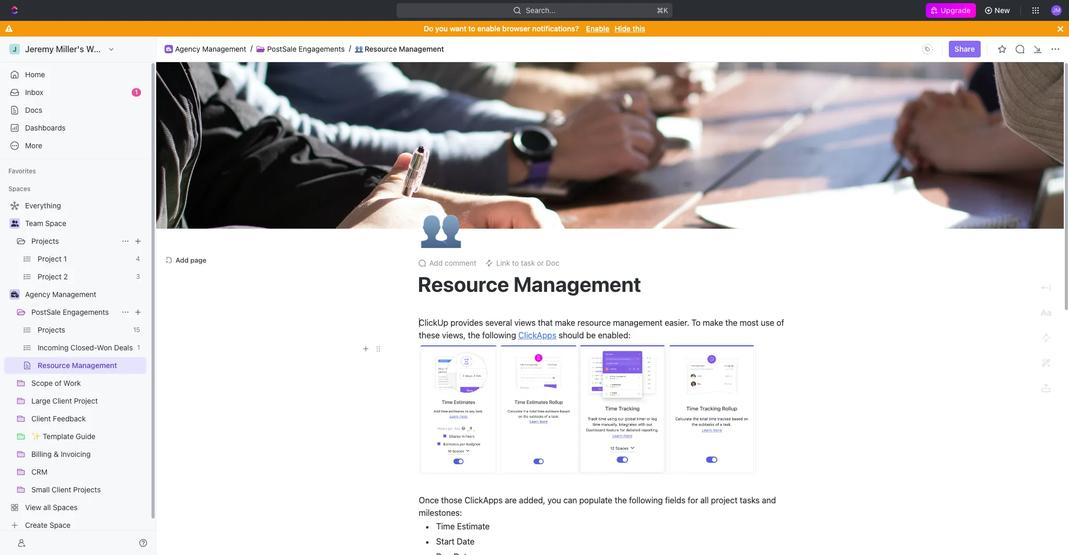 Task type: vqa. For each thing, say whether or not it's contained in the screenshot.
SMS on the bottom left of page
no



Task type: locate. For each thing, give the bounding box(es) containing it.
start
[[436, 537, 455, 546]]

clickup
[[419, 318, 448, 328]]

2 horizontal spatial resource
[[418, 272, 509, 296]]

2 vertical spatial client
[[52, 485, 71, 494]]

0 horizontal spatial agency
[[25, 290, 50, 299]]

new
[[995, 6, 1010, 15]]

you right do
[[435, 24, 448, 33]]

1 vertical spatial space
[[50, 521, 71, 530]]

projects up incoming
[[38, 326, 65, 334]]

0 vertical spatial business time image
[[166, 47, 171, 51]]

1 vertical spatial following
[[629, 496, 663, 505]]

inbox
[[25, 88, 43, 97]]

agency inside tree
[[25, 290, 50, 299]]

space for team space
[[45, 219, 66, 228]]

of inside clickup provides several views that make resource management easier. to make the most use of these views, the following
[[777, 318, 784, 328]]

make right "to"
[[703, 318, 723, 328]]

docs link
[[4, 102, 146, 119]]

0 horizontal spatial clickapps
[[465, 496, 503, 505]]

0 horizontal spatial of
[[55, 379, 61, 388]]

user group image
[[11, 221, 19, 227]]

views
[[514, 318, 536, 328]]

following left fields
[[629, 496, 663, 505]]

engagements inside sidebar navigation
[[63, 308, 109, 317]]

management
[[202, 44, 246, 53], [399, 44, 444, 53], [514, 272, 641, 296], [52, 290, 96, 299], [72, 361, 117, 370]]

client down large
[[31, 414, 51, 423]]

0 horizontal spatial 👥
[[355, 45, 363, 53]]

of left work
[[55, 379, 61, 388]]

the right "populate"
[[615, 496, 627, 505]]

1 horizontal spatial the
[[615, 496, 627, 505]]

1 vertical spatial project
[[38, 272, 62, 281]]

client for small
[[52, 485, 71, 494]]

and
[[762, 496, 776, 505]]

project
[[711, 496, 738, 505]]

postsale
[[267, 44, 297, 53], [31, 308, 61, 317]]

0 horizontal spatial agency management
[[25, 290, 96, 299]]

won
[[97, 343, 112, 352]]

0 horizontal spatial engagements
[[63, 308, 109, 317]]

1 horizontal spatial agency management
[[175, 44, 246, 53]]

business time image inside tree
[[11, 292, 19, 298]]

tree inside sidebar navigation
[[4, 198, 146, 534]]

0 vertical spatial resource management
[[418, 272, 641, 296]]

postsale engagements for bottommost postsale engagements link
[[31, 308, 109, 317]]

jeremy
[[25, 44, 54, 54]]

1 vertical spatial clickapps
[[465, 496, 503, 505]]

you
[[435, 24, 448, 33], [547, 496, 561, 505]]

link to task or doc
[[496, 259, 559, 267]]

0 vertical spatial agency management
[[175, 44, 246, 53]]

0 horizontal spatial resource
[[38, 361, 70, 370]]

1 horizontal spatial agency management link
[[175, 44, 246, 54]]

0 vertical spatial resource
[[365, 44, 397, 53]]

1 horizontal spatial postsale engagements link
[[267, 44, 345, 54]]

1 horizontal spatial you
[[547, 496, 561, 505]]

spaces inside view all spaces link
[[53, 503, 78, 512]]

all right "for"
[[700, 496, 709, 505]]

the left most on the right of the page
[[725, 318, 738, 328]]

space down view all spaces
[[50, 521, 71, 530]]

agency for agency management link to the top
[[175, 44, 200, 53]]

jm
[[1053, 7, 1060, 13]]

1 vertical spatial agency
[[25, 290, 50, 299]]

0 vertical spatial spaces
[[8, 185, 31, 193]]

✨ template guide
[[31, 432, 96, 441]]

you left can
[[547, 496, 561, 505]]

time estimate
[[436, 522, 490, 531]]

following down several
[[482, 331, 516, 340]]

1 horizontal spatial spaces
[[53, 503, 78, 512]]

0 vertical spatial 👥
[[355, 45, 363, 53]]

postsale engagements inside tree
[[31, 308, 109, 317]]

the
[[725, 318, 738, 328], [468, 331, 480, 340], [615, 496, 627, 505]]

clickapps down that
[[518, 331, 556, 340]]

resource management
[[418, 272, 641, 296], [38, 361, 117, 370]]

1 horizontal spatial postsale engagements
[[267, 44, 345, 53]]

0 vertical spatial following
[[482, 331, 516, 340]]

0 horizontal spatial make
[[555, 318, 575, 328]]

you inside once those clickapps are added, you can populate the following fields for all project tasks and milestones:
[[547, 496, 561, 505]]

postsale engagements
[[267, 44, 345, 53], [31, 308, 109, 317]]

0 vertical spatial to
[[468, 24, 475, 33]]

everything link
[[4, 198, 144, 214]]

0 vertical spatial postsale
[[267, 44, 297, 53]]

project for project 1
[[38, 254, 62, 263]]

1 horizontal spatial to
[[512, 259, 519, 267]]

project down scope of work link at the left of the page
[[74, 397, 98, 405]]

agency management link
[[175, 44, 246, 54], [25, 286, 144, 303]]

0 vertical spatial you
[[435, 24, 448, 33]]

0 horizontal spatial agency management link
[[25, 286, 144, 303]]

want
[[450, 24, 467, 33]]

crm
[[31, 468, 48, 477]]

populate
[[579, 496, 612, 505]]

client up client feedback
[[52, 397, 72, 405]]

1 vertical spatial you
[[547, 496, 561, 505]]

0 vertical spatial postsale engagements
[[267, 44, 345, 53]]

1 horizontal spatial 👥
[[420, 203, 462, 252]]

0 vertical spatial postsale engagements link
[[267, 44, 345, 54]]

0 horizontal spatial add
[[176, 256, 189, 264]]

business time image
[[166, 47, 171, 51], [11, 292, 19, 298]]

resource management up work
[[38, 361, 117, 370]]

all
[[700, 496, 709, 505], [43, 503, 51, 512]]

👥 inside 👥 resource management
[[355, 45, 363, 53]]

1 vertical spatial the
[[468, 331, 480, 340]]

2 vertical spatial resource
[[38, 361, 70, 370]]

1 vertical spatial business time image
[[11, 292, 19, 298]]

add for add comment
[[429, 259, 443, 267]]

2 horizontal spatial the
[[725, 318, 738, 328]]

1 vertical spatial engagements
[[63, 308, 109, 317]]

should
[[559, 331, 584, 340]]

0 vertical spatial space
[[45, 219, 66, 228]]

to
[[468, 24, 475, 33], [512, 259, 519, 267]]

resource management down task
[[418, 272, 641, 296]]

once those clickapps are added, you can populate the following fields for all project tasks and milestones:
[[419, 496, 778, 518]]

1 vertical spatial postsale engagements link
[[31, 304, 117, 321]]

clickapps link
[[518, 331, 556, 340]]

agency management inside tree
[[25, 290, 96, 299]]

1 horizontal spatial agency
[[175, 44, 200, 53]]

task
[[521, 259, 535, 267]]

jeremy miller's workspace, , element
[[9, 44, 20, 54]]

business time image for agency management link to the top
[[166, 47, 171, 51]]

1 vertical spatial postsale engagements
[[31, 308, 109, 317]]

0 vertical spatial 1
[[135, 88, 138, 96]]

new button
[[980, 2, 1016, 19]]

1 vertical spatial spaces
[[53, 503, 78, 512]]

are
[[505, 496, 517, 505]]

1 horizontal spatial make
[[703, 318, 723, 328]]

project up the project 2
[[38, 254, 62, 263]]

1 vertical spatial client
[[31, 414, 51, 423]]

client up view all spaces
[[52, 485, 71, 494]]

of right the use
[[777, 318, 784, 328]]

client feedback
[[31, 414, 86, 423]]

0 horizontal spatial business time image
[[11, 292, 19, 298]]

fields
[[665, 496, 686, 505]]

✨ template guide link
[[31, 428, 144, 445]]

2 vertical spatial the
[[615, 496, 627, 505]]

1 vertical spatial agency management link
[[25, 286, 144, 303]]

0 horizontal spatial to
[[468, 24, 475, 33]]

0 vertical spatial clickapps
[[518, 331, 556, 340]]

project
[[38, 254, 62, 263], [38, 272, 62, 281], [74, 397, 98, 405]]

billing & invoicing link
[[31, 446, 144, 463]]

large
[[31, 397, 50, 405]]

spaces down small client projects
[[53, 503, 78, 512]]

reposition
[[694, 212, 731, 220]]

incoming closed-won deals 1
[[38, 343, 140, 352]]

postsale engagements link
[[267, 44, 345, 54], [31, 304, 117, 321]]

add left comment
[[429, 259, 443, 267]]

to right want
[[468, 24, 475, 33]]

work
[[63, 379, 81, 388]]

following
[[482, 331, 516, 340], [629, 496, 663, 505]]

team
[[25, 219, 43, 228]]

1 vertical spatial 👥
[[420, 203, 462, 252]]

added,
[[519, 496, 545, 505]]

comment
[[445, 259, 476, 267]]

1 vertical spatial of
[[55, 379, 61, 388]]

tree containing everything
[[4, 198, 146, 534]]

those
[[441, 496, 462, 505]]

0 vertical spatial project
[[38, 254, 62, 263]]

1 vertical spatial resource management
[[38, 361, 117, 370]]

once
[[419, 496, 439, 505]]

business time image for left agency management link
[[11, 292, 19, 298]]

make up should
[[555, 318, 575, 328]]

scope of work link
[[31, 375, 144, 392]]

👥 for 👥 resource management
[[355, 45, 363, 53]]

0 horizontal spatial all
[[43, 503, 51, 512]]

spaces down favorites button
[[8, 185, 31, 193]]

0 horizontal spatial postsale
[[31, 308, 61, 317]]

0 vertical spatial client
[[52, 397, 72, 405]]

tree
[[4, 198, 146, 534]]

several
[[485, 318, 512, 328]]

0 vertical spatial engagements
[[299, 44, 345, 53]]

1 vertical spatial agency management
[[25, 290, 96, 299]]

&
[[54, 450, 59, 459]]

1 horizontal spatial resource management
[[418, 272, 641, 296]]

more
[[25, 141, 42, 150]]

crm link
[[31, 464, 144, 481]]

postsale engagements for topmost postsale engagements link
[[267, 44, 345, 53]]

0 horizontal spatial spaces
[[8, 185, 31, 193]]

0 horizontal spatial resource management
[[38, 361, 117, 370]]

all right view
[[43, 503, 51, 512]]

1 vertical spatial to
[[512, 259, 519, 267]]

projects link down team space link
[[31, 233, 117, 250]]

projects down team space
[[31, 237, 59, 246]]

jeremy miller's workspace
[[25, 44, 129, 54]]

add page
[[176, 256, 206, 264]]

incoming
[[38, 343, 69, 352]]

1 horizontal spatial following
[[629, 496, 663, 505]]

following inside once those clickapps are added, you can populate the following fields for all project tasks and milestones:
[[629, 496, 663, 505]]

2 vertical spatial 1
[[137, 344, 140, 352]]

0 horizontal spatial postsale engagements
[[31, 308, 109, 317]]

projects link up closed-
[[38, 322, 129, 339]]

15
[[133, 326, 140, 334]]

to inside dropdown button
[[512, 259, 519, 267]]

0 vertical spatial agency
[[175, 44, 200, 53]]

client for large
[[52, 397, 72, 405]]

0 horizontal spatial following
[[482, 331, 516, 340]]

clickapps left are
[[465, 496, 503, 505]]

of inside scope of work link
[[55, 379, 61, 388]]

view all spaces link
[[4, 500, 144, 516]]

1 horizontal spatial add
[[429, 259, 443, 267]]

project left 2
[[38, 272, 62, 281]]

add left the page
[[176, 256, 189, 264]]

reposition button
[[688, 208, 737, 225]]

0 horizontal spatial you
[[435, 24, 448, 33]]

management
[[613, 318, 663, 328]]

projects down the crm link
[[73, 485, 101, 494]]

to right link
[[512, 259, 519, 267]]

space right team
[[45, 219, 66, 228]]

1 horizontal spatial of
[[777, 318, 784, 328]]

invoicing
[[61, 450, 91, 459]]

view all spaces
[[25, 503, 78, 512]]

0 horizontal spatial postsale engagements link
[[31, 304, 117, 321]]

1 horizontal spatial business time image
[[166, 47, 171, 51]]

1 horizontal spatial postsale
[[267, 44, 297, 53]]

the down provides
[[468, 331, 480, 340]]

billing & invoicing
[[31, 450, 91, 459]]

1 horizontal spatial all
[[700, 496, 709, 505]]

0 vertical spatial of
[[777, 318, 784, 328]]

1 horizontal spatial resource
[[365, 44, 397, 53]]

1 vertical spatial postsale
[[31, 308, 61, 317]]

space for create space
[[50, 521, 71, 530]]



Task type: describe. For each thing, give the bounding box(es) containing it.
favorites button
[[4, 165, 40, 178]]

the inside once those clickapps are added, you can populate the following fields for all project tasks and milestones:
[[615, 496, 627, 505]]

view
[[25, 503, 41, 512]]

0 vertical spatial agency management link
[[175, 44, 246, 54]]

link to task or doc button
[[481, 256, 564, 271]]

4
[[136, 255, 140, 263]]

everything
[[25, 201, 61, 210]]

create
[[25, 521, 48, 530]]

be
[[586, 331, 596, 340]]

dashboards
[[25, 123, 66, 132]]

client feedback link
[[31, 411, 144, 427]]

2 vertical spatial project
[[74, 397, 98, 405]]

easier.
[[665, 318, 689, 328]]

clickapps inside once those clickapps are added, you can populate the following fields for all project tasks and milestones:
[[465, 496, 503, 505]]

👥 for 👥
[[420, 203, 462, 252]]

project 2
[[38, 272, 68, 281]]

feedback
[[53, 414, 86, 423]]

0 vertical spatial projects link
[[31, 233, 117, 250]]

agency management for agency management link to the top
[[175, 44, 246, 53]]

postsale inside sidebar navigation
[[31, 308, 61, 317]]

scope of work
[[31, 379, 81, 388]]

that
[[538, 318, 553, 328]]

1 horizontal spatial clickapps
[[518, 331, 556, 340]]

template
[[43, 432, 74, 441]]

provides
[[450, 318, 483, 328]]

for
[[688, 496, 698, 505]]

dashboards link
[[4, 120, 146, 136]]

1 inside incoming closed-won deals 1
[[137, 344, 140, 352]]

resource
[[578, 318, 611, 328]]

1 vertical spatial resource
[[418, 272, 509, 296]]

large client project link
[[31, 393, 144, 410]]

notifications?
[[532, 24, 579, 33]]

project 1 link
[[38, 251, 132, 268]]

j
[[13, 45, 17, 53]]

scope
[[31, 379, 53, 388]]

milestones:
[[419, 508, 462, 518]]

to
[[692, 318, 701, 328]]

agency for left agency management link
[[25, 290, 50, 299]]

1 make from the left
[[555, 318, 575, 328]]

closed-
[[71, 343, 97, 352]]

2 vertical spatial projects
[[73, 485, 101, 494]]

enable
[[586, 24, 609, 33]]

guide
[[76, 432, 96, 441]]

page
[[190, 256, 206, 264]]

all inside once those clickapps are added, you can populate the following fields for all project tasks and milestones:
[[700, 496, 709, 505]]

miller's
[[56, 44, 84, 54]]

do you want to enable browser notifications? enable hide this
[[424, 24, 645, 33]]

add comment
[[429, 259, 476, 267]]

start date
[[436, 537, 475, 546]]

management for left agency management link
[[52, 290, 96, 299]]

add for add page
[[176, 256, 189, 264]]

0 horizontal spatial the
[[468, 331, 480, 340]]

small
[[31, 485, 50, 494]]

most
[[740, 318, 759, 328]]

project 2 link
[[38, 269, 132, 285]]

sidebar navigation
[[0, 37, 158, 555]]

date
[[457, 537, 475, 546]]

team space link
[[25, 215, 144, 232]]

use
[[761, 318, 774, 328]]

share
[[955, 44, 975, 53]]

clickapps should be enabled:
[[518, 331, 631, 340]]

1 vertical spatial 1
[[64, 254, 67, 263]]

2 make from the left
[[703, 318, 723, 328]]

management for 'resource management' link
[[72, 361, 117, 370]]

jm button
[[1048, 2, 1065, 19]]

estimate
[[457, 522, 490, 531]]

team space
[[25, 219, 66, 228]]

create space link
[[4, 517, 144, 534]]

all inside tree
[[43, 503, 51, 512]]

management for agency management link to the top
[[202, 44, 246, 53]]

or
[[537, 259, 544, 267]]

resource inside 'resource management' link
[[38, 361, 70, 370]]

3
[[136, 273, 140, 281]]

1 vertical spatial projects link
[[38, 322, 129, 339]]

dropdown menu image
[[919, 41, 936, 57]]

small client projects link
[[31, 482, 144, 498]]

project 1
[[38, 254, 67, 263]]

upgrade link
[[926, 3, 976, 18]]

more button
[[4, 137, 146, 154]]

billing
[[31, 450, 52, 459]]

time
[[436, 522, 455, 531]]

project for project 2
[[38, 272, 62, 281]]

do
[[424, 24, 433, 33]]

upgrade
[[941, 6, 971, 15]]

tasks
[[740, 496, 760, 505]]

hide
[[615, 24, 631, 33]]

agency management for left agency management link
[[25, 290, 96, 299]]

views,
[[442, 331, 466, 340]]

home link
[[4, 66, 146, 83]]

following inside clickup provides several views that make resource management easier. to make the most use of these views, the following
[[482, 331, 516, 340]]

2
[[64, 272, 68, 281]]

⌘k
[[657, 6, 668, 15]]

1 vertical spatial projects
[[38, 326, 65, 334]]

clickup provides several views that make resource management easier. to make the most use of these views, the following
[[419, 318, 786, 340]]

browser
[[502, 24, 530, 33]]

1 horizontal spatial engagements
[[299, 44, 345, 53]]

0 vertical spatial projects
[[31, 237, 59, 246]]

0 vertical spatial the
[[725, 318, 738, 328]]

deals
[[114, 343, 133, 352]]

favorites
[[8, 167, 36, 175]]

incoming closed-won deals link
[[38, 340, 133, 356]]

resource management inside sidebar navigation
[[38, 361, 117, 370]]

enabled:
[[598, 331, 631, 340]]

large client project
[[31, 397, 98, 405]]

✨
[[31, 432, 41, 441]]

small client projects
[[31, 485, 101, 494]]

docs
[[25, 106, 42, 114]]



